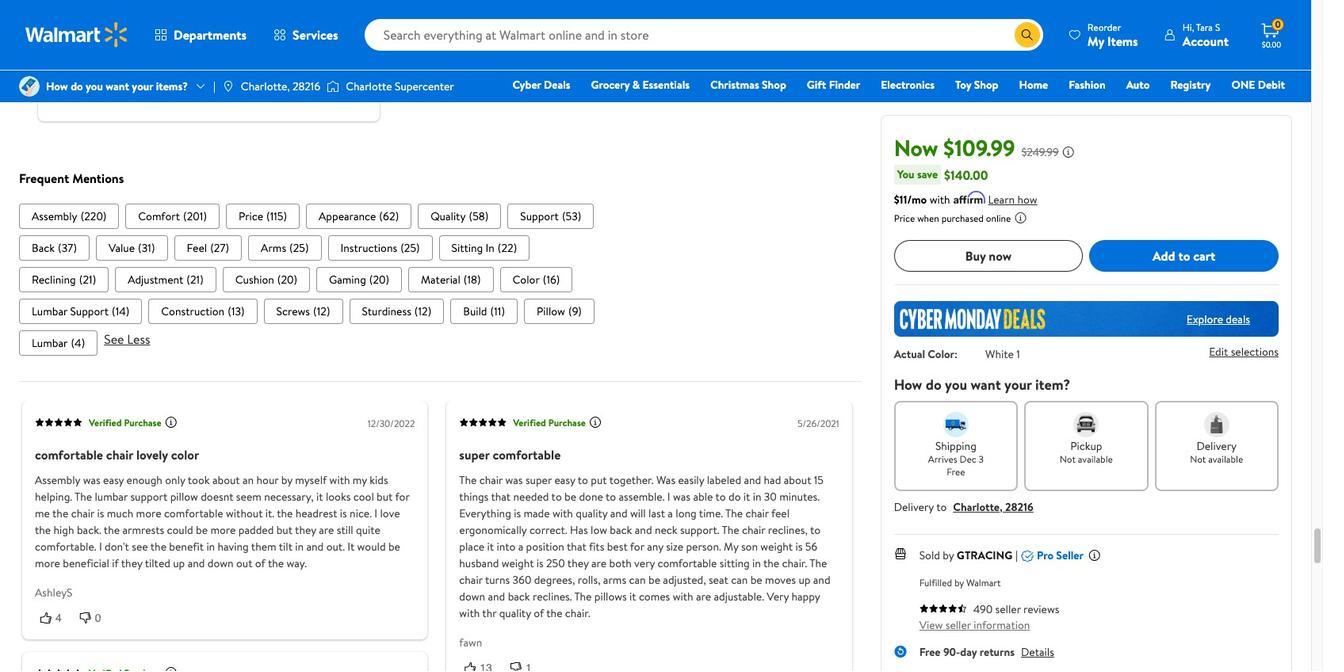 Task type: describe. For each thing, give the bounding box(es) containing it.
is left 56
[[796, 539, 803, 555]]

$109.99
[[944, 132, 1016, 163]]

electronics link
[[874, 76, 942, 94]]

moves
[[765, 572, 796, 588]]

registry link
[[1164, 76, 1218, 94]]

to down labeled
[[716, 489, 726, 505]]

up inside the assembly was easy enough only took about an hour by myself with my kids helping. the lumbar support pillow doesnt seem necessary, it looks cool but for me the chair is much more comfortable without it. the headrest is nice. i love the high back. the armrests could be more padded but they are still quite comfortable. i don't see the benefit in having them tilt in and out. it would be more beneficial if they tilted up and down out of the way.
[[173, 556, 185, 572]]

the right 'it.'
[[277, 506, 293, 522]]

arrives
[[929, 453, 958, 466]]

0 horizontal spatial chair.
[[565, 606, 591, 622]]

assembly was easy enough only took about an hour by myself with my kids helping. the lumbar support pillow doesnt seem necessary, it looks cool but for me the chair is much more comfortable without it. the headrest is nice. i love the high back. the armrests could be more padded but they are still quite comfortable. i don't see the benefit in having them tilt in and out. it would be more beneficial if they tilted up and down out of the way.
[[35, 473, 410, 572]]

charlotte, 28216
[[241, 78, 321, 94]]

into
[[497, 539, 516, 555]]

seller for 490
[[996, 602, 1021, 618]]

1 vertical spatial are
[[592, 556, 607, 572]]

shop for christmas shop
[[762, 77, 787, 93]]

chair down 30 at the right bottom of page
[[746, 506, 769, 522]]

how do you want your item?
[[894, 375, 1071, 395]]

0 for 0
[[95, 612, 101, 625]]

they inside 'the chair was super easy to put together. was easily labeled and had about 15 things that needed to be done to assemble. i was able to do it in 30 minutes. everything is made with quality and will last a long time. the chair feel ergonomically correct. has low back and neck support. the chair reclines, to place it into a position that fits best for any size person. my son weight is 56 husband weight is 250 they are both very comfortable sitting in the chair. the chair turns 360 degrees, rolls, arms can be adjusted, seat can be moves up and down and back reclines. the pillows it comes with are adjustable. very happy with thr quality of the chair.'
[[568, 556, 589, 572]]

you for how do you want your items?
[[86, 78, 103, 94]]

easy inside 'the chair was super easy to put together. was easily labeled and had about 15 things that needed to be done to assemble. i was able to do it in 30 minutes. everything is made with quality and will last a long time. the chair feel ergonomically correct. has low back and neck support. the chair reclines, to place it into a position that fits best for any size person. my son weight is 56 husband weight is 250 they are both very comfortable sitting in the chair. the chair turns 360 degrees, rolls, arms can be adjusted, seat can be moves up and down and back reclines. the pillows it comes with are adjustable. very happy with thr quality of the chair.'
[[555, 473, 575, 488]]

see less
[[104, 331, 150, 348]]

(12) for screws (12)
[[313, 304, 330, 320]]

deals
[[1226, 311, 1251, 327]]

0 horizontal spatial more
[[35, 556, 60, 572]]

shipping
[[936, 439, 977, 454]]

1 horizontal spatial more
[[136, 506, 161, 522]]

to left put
[[578, 473, 588, 488]]

do for how do you want your item?
[[926, 375, 942, 395]]

feel (27)
[[187, 240, 229, 256]]

the down reclines.
[[547, 606, 563, 622]]

back (37)
[[32, 240, 77, 256]]

(25) for instructions (25)
[[401, 240, 420, 256]]

edit selections
[[1210, 344, 1279, 360]]

 image for how do you want your items?
[[19, 76, 40, 97]]

list item containing sturdiness
[[349, 299, 444, 324]]

very
[[767, 589, 789, 605]]

want for items?
[[106, 78, 129, 94]]

and down turns
[[488, 589, 505, 605]]

be left "moves"
[[751, 572, 763, 588]]

0 horizontal spatial support
[[70, 304, 109, 320]]

do for how do you want your items?
[[71, 78, 83, 94]]

list item containing price
[[226, 204, 300, 229]]

4.3531 stars out of 5, based on 490 seller reviews element
[[920, 604, 967, 614]]

about inside the assembly was easy enough only took about an hour by myself with my kids helping. the lumbar support pillow doesnt seem necessary, it looks cool but for me the chair is much more comfortable without it. the headrest is nice. i love the high back. the armrests could be more padded but they are still quite comfortable. i don't see the benefit in having them tilt in and out. it would be more beneficial if they tilted up and down out of the way.
[[212, 473, 240, 488]]

0 vertical spatial |
[[213, 78, 216, 94]]

item?
[[1036, 375, 1071, 395]]

list containing assembly
[[19, 204, 862, 229]]

delivery for not
[[1197, 439, 1237, 454]]

chair up son
[[742, 523, 766, 538]]

(58)
[[469, 208, 489, 224]]

2 can from the left
[[731, 572, 748, 588]]

in left having
[[207, 539, 215, 555]]

(25) for arms (25)
[[290, 240, 309, 256]]

1 horizontal spatial that
[[567, 539, 587, 555]]

list item containing adjustment
[[115, 267, 216, 293]]

ergonomically
[[459, 523, 527, 538]]

chair down husband
[[459, 572, 483, 588]]

list item containing support
[[508, 204, 594, 229]]

verified purchase information image for super comfortable
[[589, 416, 602, 428]]

list item containing feel
[[174, 235, 242, 261]]

how
[[1018, 192, 1038, 208]]

value
[[109, 240, 135, 256]]

quality
[[431, 208, 466, 224]]

buy
[[966, 247, 986, 265]]

intent image for delivery image
[[1205, 412, 1230, 438]]

benefit
[[169, 539, 204, 555]]

490
[[974, 602, 993, 618]]

with down adjusted,
[[673, 589, 694, 605]]

cyber monday deals image
[[894, 301, 1279, 337]]

is left the much
[[97, 506, 104, 522]]

1 horizontal spatial quality
[[576, 506, 608, 522]]

in down son
[[753, 556, 761, 572]]

list item containing back
[[19, 235, 90, 261]]

1 horizontal spatial but
[[377, 489, 393, 505]]

price for price (115)
[[239, 208, 263, 224]]

the down rolls,
[[575, 589, 592, 605]]

chair left lovely
[[106, 446, 133, 464]]

see less button
[[104, 331, 150, 348]]

0 horizontal spatial back
[[508, 589, 530, 605]]

padded
[[238, 523, 274, 538]]

material
[[421, 272, 461, 288]]

you for how do you want your item?
[[945, 375, 968, 395]]

list item containing instructions
[[328, 235, 433, 261]]

to right done
[[606, 489, 616, 505]]

0 vertical spatial support
[[521, 208, 559, 224]]

items?
[[156, 78, 188, 94]]

color
[[171, 446, 199, 464]]

be left done
[[565, 489, 577, 505]]

1 horizontal spatial was
[[506, 473, 523, 488]]

degrees,
[[534, 572, 575, 588]]

account
[[1183, 32, 1229, 50]]

the right time.
[[726, 506, 743, 522]]

high
[[54, 523, 74, 538]]

white 1
[[986, 347, 1020, 362]]

how for how do you want your items?
[[46, 78, 68, 94]]

1 vertical spatial i
[[375, 506, 378, 522]]

list item containing pillow
[[524, 299, 595, 324]]

fawn
[[459, 635, 483, 651]]

now
[[989, 247, 1012, 265]]

1 vertical spatial but
[[277, 523, 293, 538]]

best
[[607, 539, 628, 555]]

is left made on the bottom left of page
[[514, 506, 521, 522]]

my inside 'the chair was super easy to put together. was easily labeled and had about 15 things that needed to be done to assemble. i was able to do it in 30 minutes. everything is made with quality and will last a long time. the chair feel ergonomically correct. has low back and neck support. the chair reclines, to place it into a position that fits best for any size person. my son weight is 56 husband weight is 250 they are both very comfortable sitting in the chair. the chair turns 360 degrees, rolls, arms can be adjusted, seat can be moves up and down and back reclines. the pillows it comes with are adjustable. very happy with thr quality of the chair.'
[[724, 539, 739, 555]]

and left will
[[610, 506, 628, 522]]

for inside the assembly was easy enough only took about an hour by myself with my kids helping. the lumbar support pillow doesnt seem necessary, it looks cool but for me the chair is much more comfortable without it. the headrest is nice. i love the high back. the armrests could be more padded but they are still quite comfortable. i don't see the benefit in having them tilt in and out. it would be more beneficial if they tilted up and down out of the way.
[[395, 489, 410, 505]]

list item containing quality
[[418, 204, 501, 229]]

the up things
[[459, 473, 477, 488]]

(37)
[[58, 240, 77, 256]]

$249.99
[[1022, 144, 1059, 160]]

490 seller reviews
[[974, 602, 1060, 618]]

how for how do you want your item?
[[894, 375, 923, 395]]

comes
[[639, 589, 670, 605]]

person.
[[686, 539, 722, 555]]

for inside 'the chair was super easy to put together. was easily labeled and had about 15 things that needed to be done to assemble. i was able to do it in 30 minutes. everything is made with quality and will last a long time. the chair feel ergonomically correct. has low back and neck support. the chair reclines, to place it into a position that fits best for any size person. my son weight is 56 husband weight is 250 they are both very comfortable sitting in the chair. the chair turns 360 degrees, rolls, arms can be adjusted, seat can be moves up and down and back reclines. the pillows it comes with are adjustable. very happy with thr quality of the chair.'
[[630, 539, 645, 555]]

1 horizontal spatial they
[[295, 523, 316, 538]]

love
[[380, 506, 400, 522]]

services
[[293, 26, 338, 44]]

cushion (20)
[[235, 272, 297, 288]]

0 vertical spatial ashleys
[[51, 86, 88, 102]]

value (31)
[[109, 240, 155, 256]]

legal information image
[[1015, 212, 1027, 224]]

debit
[[1258, 77, 1286, 93]]

learn more about strikethrough prices image
[[1063, 146, 1075, 159]]

4 button
[[35, 611, 74, 627]]

0 horizontal spatial quality
[[499, 606, 531, 622]]

list item containing material
[[408, 267, 494, 293]]

having
[[218, 539, 249, 555]]

it left comes
[[630, 589, 636, 605]]

the up "moves"
[[764, 556, 780, 572]]

necessary,
[[264, 489, 314, 505]]

sturdiness (12)
[[362, 304, 432, 320]]

:
[[955, 347, 958, 362]]

0 horizontal spatial super
[[459, 446, 490, 464]]

the inside the assembly was easy enough only took about an hour by myself with my kids helping. the lumbar support pillow doesnt seem necessary, it looks cool but for me the chair is much more comfortable without it. the headrest is nice. i love the high back. the armrests could be more padded but they are still quite comfortable. i don't see the benefit in having them tilt in and out. it would be more beneficial if they tilted up and down out of the way.
[[75, 489, 92, 505]]

is left 250
[[537, 556, 544, 572]]

buy now
[[966, 247, 1012, 265]]

 image for charlotte, 28216
[[222, 80, 235, 93]]

home link
[[1012, 76, 1056, 94]]

1 horizontal spatial 28216
[[1006, 500, 1034, 516]]

0 horizontal spatial charlotte,
[[241, 78, 290, 94]]

1 horizontal spatial back
[[610, 523, 632, 538]]

(201)
[[183, 208, 207, 224]]

adjustment (21)
[[128, 272, 204, 288]]

1 can from the left
[[629, 572, 646, 588]]

not for delivery
[[1191, 453, 1207, 466]]

the down 56
[[810, 556, 827, 572]]

my inside reorder my items
[[1088, 32, 1105, 50]]

if
[[112, 556, 119, 572]]

appearance
[[319, 208, 376, 224]]

is up still
[[340, 506, 347, 522]]

s
[[1216, 20, 1221, 34]]

walmart image
[[25, 22, 128, 48]]

comfortable up needed
[[493, 446, 561, 464]]

do inside 'the chair was super easy to put together. was easily labeled and had about 15 things that needed to be done to assemble. i was able to do it in 30 minutes. everything is made with quality and will last a long time. the chair feel ergonomically correct. has low back and neck support. the chair reclines, to place it into a position that fits best for any size person. my son weight is 56 husband weight is 250 they are both very comfortable sitting in the chair. the chair turns 360 degrees, rolls, arms can be adjusted, seat can be moves up and down and back reclines. the pillows it comes with are adjustable. very happy with thr quality of the chair.'
[[729, 489, 741, 505]]

search icon image
[[1021, 29, 1034, 41]]

1 vertical spatial free
[[920, 645, 941, 661]]

lumbar for lumbar (4)
[[32, 335, 68, 351]]

1 horizontal spatial charlotte,
[[954, 500, 1003, 516]]

be up comes
[[649, 572, 661, 588]]

1 vertical spatial more
[[210, 523, 236, 538]]

to up 56
[[810, 523, 821, 538]]

shop for toy shop
[[975, 77, 999, 93]]

it left into
[[487, 539, 494, 555]]

(20) for cushion (20)
[[277, 272, 297, 288]]

in right tilt
[[295, 539, 304, 555]]

list item containing screws
[[264, 299, 343, 324]]

0 horizontal spatial 28216
[[293, 78, 321, 94]]

information
[[974, 618, 1030, 634]]

when
[[918, 212, 940, 225]]

2 vertical spatial i
[[99, 539, 102, 555]]

i inside 'the chair was super easy to put together. was easily labeled and had about 15 things that needed to be done to assemble. i was able to do it in 30 minutes. everything is made with quality and will last a long time. the chair feel ergonomically correct. has low back and neck support. the chair reclines, to place it into a position that fits best for any size person. my son weight is 56 husband weight is 250 they are both very comfortable sitting in the chair. the chair turns 360 degrees, rolls, arms can be adjusted, seat can be moves up and down and back reclines. the pillows it comes with are adjustable. very happy with thr quality of the chair.'
[[668, 489, 671, 505]]

see
[[132, 539, 148, 555]]

frequent mentions
[[19, 169, 124, 187]]

pickup
[[1071, 439, 1103, 454]]

enough
[[127, 473, 162, 488]]

the up tilted
[[151, 539, 167, 555]]

(12) for sturdiness (12)
[[415, 304, 432, 320]]

down inside 'the chair was super easy to put together. was easily labeled and had about 15 things that needed to be done to assemble. i was able to do it in 30 minutes. everything is made with quality and will last a long time. the chair feel ergonomically correct. has low back and neck support. the chair reclines, to place it into a position that fits best for any size person. my son weight is 56 husband weight is 250 they are both very comfortable sitting in the chair. the chair turns 360 degrees, rolls, arms can be adjusted, seat can be moves up and down and back reclines. the pillows it comes with are adjustable. very happy with thr quality of the chair.'
[[459, 589, 485, 605]]

verified for chair
[[89, 416, 122, 429]]

with left thr
[[459, 606, 480, 622]]

quite
[[356, 523, 381, 538]]

fashion link
[[1062, 76, 1113, 94]]

0 for 0 $0.00
[[1276, 18, 1281, 31]]

don't
[[105, 539, 129, 555]]

the down me
[[35, 523, 51, 538]]

be right could
[[196, 523, 208, 538]]

list item containing build
[[451, 299, 518, 324]]

looks
[[326, 489, 351, 505]]

armrests
[[122, 523, 164, 538]]

2 horizontal spatial was
[[673, 489, 691, 505]]

to right needed
[[552, 489, 562, 505]]

adjusted,
[[663, 572, 706, 588]]

walmart+ link
[[1231, 98, 1293, 116]]

1 vertical spatial color
[[928, 347, 955, 362]]

white
[[986, 347, 1014, 362]]

supercenter
[[395, 78, 454, 94]]

delivery for to
[[894, 500, 934, 516]]

(31)
[[138, 240, 155, 256]]

verified for comfortable
[[513, 416, 546, 429]]

took
[[188, 473, 210, 488]]

1 horizontal spatial chair.
[[782, 556, 808, 572]]

see less list
[[19, 331, 862, 356]]

verified purchase for comfortable
[[513, 416, 586, 429]]

and down will
[[635, 523, 652, 538]]

verified purchase for chair
[[89, 416, 162, 429]]

reclining (21)
[[32, 272, 96, 288]]

actual
[[894, 347, 926, 362]]

hi,
[[1183, 20, 1195, 34]]

your for items?
[[132, 78, 153, 94]]

5/26/2021
[[798, 417, 840, 431]]

assembly for assembly (220)
[[32, 208, 77, 224]]

it left 30 at the right bottom of page
[[744, 489, 751, 505]]

departments button
[[141, 16, 260, 54]]

pillow (9)
[[537, 304, 582, 320]]

build (11)
[[463, 304, 505, 320]]

2 horizontal spatial are
[[696, 589, 711, 605]]

fulfilled by walmart
[[920, 577, 1001, 590]]



Task type: vqa. For each thing, say whether or not it's contained in the screenshot.
about in The chair was super easy to put together. Was easily labeled and had about 15 things that needed to be done to assemble. I was able to do it in 30 minutes. Everything is made with quality and will last a long time. The chair feel ergonomically correct. Has low back and neck support. The chair reclines, to place it into a position that fits best for any size person. My son weight is 56 husband weight is 250 they are both very comfortable sitting in the chair. The chair turns 360 degrees, rolls, arms can be adjusted, seat can be moves up and down and back reclines. The pillows it comes with are adjustable. Very happy with thr quality of the chair.
yes



Task type: locate. For each thing, give the bounding box(es) containing it.
3
[[979, 453, 984, 466]]

they right 'if'
[[121, 556, 142, 572]]

0 vertical spatial how
[[46, 78, 68, 94]]

comfortable up adjusted,
[[658, 556, 717, 572]]

cyber deals
[[513, 77, 571, 93]]

2 easy from the left
[[555, 473, 575, 488]]

(22)
[[498, 240, 517, 256]]

list item up the (4)
[[19, 299, 142, 324]]

1 vertical spatial down
[[459, 589, 485, 605]]

1 horizontal spatial (21)
[[187, 272, 204, 288]]

assemble.
[[619, 489, 665, 505]]

2 (20) from the left
[[369, 272, 389, 288]]

toy shop link
[[949, 76, 1006, 94]]

delivery up sold
[[894, 500, 934, 516]]

intent image for shipping image
[[944, 412, 969, 438]]

0 horizontal spatial my
[[724, 539, 739, 555]]

by up necessary,
[[281, 473, 293, 488]]

sitting in (22)
[[452, 240, 517, 256]]

and down benefit
[[188, 556, 205, 572]]

(20) for gaming (20)
[[369, 272, 389, 288]]

1 horizontal spatial seller
[[996, 602, 1021, 618]]

list item containing comfort
[[126, 204, 220, 229]]

are inside the assembly was easy enough only took about an hour by myself with my kids helping. the lumbar support pillow doesnt seem necessary, it looks cool but for me the chair is much more comfortable without it. the headrest is nice. i love the high back. the armrests could be more padded but they are still quite comfortable. i don't see the benefit in having them tilt in and out. it would be more beneficial if they tilted up and down out of the way.
[[319, 523, 334, 538]]

1 horizontal spatial your
[[1005, 375, 1032, 395]]

1 horizontal spatial a
[[668, 506, 673, 522]]

1 horizontal spatial available
[[1209, 453, 1244, 466]]

down inside the assembly was easy enough only took about an hour by myself with my kids helping. the lumbar support pillow doesnt seem necessary, it looks cool but for me the chair is much more comfortable without it. the headrest is nice. i love the high back. the armrests could be more padded but they are still quite comfortable. i don't see the benefit in having them tilt in and out. it would be more beneficial if they tilted up and down out of the way.
[[208, 556, 234, 572]]

list item containing cushion
[[223, 267, 310, 293]]

0 horizontal spatial not
[[1060, 453, 1076, 466]]

verified up 'comfortable chair lovely color'
[[89, 416, 122, 429]]

easy inside the assembly was easy enough only took about an hour by myself with my kids helping. the lumbar support pillow doesnt seem necessary, it looks cool but for me the chair is much more comfortable without it. the headrest is nice. i love the high back. the armrests could be more padded but they are still quite comfortable. i don't see the benefit in having them tilt in and out. it would be more beneficial if they tilted up and down out of the way.
[[103, 473, 124, 488]]

less
[[127, 331, 150, 348]]

lumbar for lumbar support (14)
[[32, 304, 67, 320]]

pickup not available
[[1060, 439, 1113, 466]]

1 horizontal spatial down
[[459, 589, 485, 605]]

to
[[1179, 247, 1191, 265], [578, 473, 588, 488], [552, 489, 562, 505], [606, 489, 616, 505], [716, 489, 726, 505], [937, 500, 947, 516], [810, 523, 821, 538]]

1 lumbar from the top
[[32, 304, 67, 320]]

to inside 'button'
[[1179, 247, 1191, 265]]

1 horizontal spatial (12)
[[415, 304, 432, 320]]

0 horizontal spatial for
[[395, 489, 410, 505]]

want for item?
[[971, 375, 1001, 395]]

0 horizontal spatial delivery
[[894, 500, 934, 516]]

of down reclines.
[[534, 606, 544, 622]]

2 (21) from the left
[[187, 272, 204, 288]]

2 shop from the left
[[975, 77, 999, 93]]

list item containing lumbar support
[[19, 299, 142, 324]]

0 inside 0 $0.00
[[1276, 18, 1281, 31]]

1 vertical spatial weight
[[502, 556, 534, 572]]

chair
[[106, 446, 133, 464], [480, 473, 503, 488], [71, 506, 94, 522], [746, 506, 769, 522], [742, 523, 766, 538], [459, 572, 483, 588]]

more down the support
[[136, 506, 161, 522]]

free 90-day returns details
[[920, 645, 1055, 661]]

1 horizontal spatial can
[[731, 572, 748, 588]]

about up minutes.
[[784, 473, 812, 488]]

delivery to charlotte, 28216
[[894, 500, 1034, 516]]

(12)
[[313, 304, 330, 320], [415, 304, 432, 320]]

last
[[649, 506, 665, 522]]

verified purchase up the super comfortable
[[513, 416, 586, 429]]

1 horizontal spatial how
[[894, 375, 923, 395]]

Search search field
[[365, 19, 1044, 51]]

list item containing value
[[96, 235, 168, 261]]

(12) up see less list
[[415, 304, 432, 320]]

list item down "(18)"
[[451, 299, 518, 324]]

one
[[1232, 77, 1256, 93]]

chair. up "moves"
[[782, 556, 808, 572]]

available inside pickup not available
[[1078, 453, 1113, 466]]

1 vertical spatial my
[[724, 539, 739, 555]]

can up adjustable.
[[731, 572, 748, 588]]

2 horizontal spatial more
[[210, 523, 236, 538]]

list item down gaming (20) on the left of the page
[[349, 299, 444, 324]]

not down intent image for delivery
[[1191, 453, 1207, 466]]

 image
[[327, 79, 340, 94]]

0 horizontal spatial want
[[106, 78, 129, 94]]

gift finder link
[[800, 76, 868, 94]]

2 horizontal spatial they
[[568, 556, 589, 572]]

instructions (25)
[[341, 240, 420, 256]]

items
[[1108, 32, 1139, 50]]

purchase for comfortable
[[549, 416, 586, 429]]

0 horizontal spatial that
[[491, 489, 511, 505]]

list item down instructions
[[316, 267, 402, 293]]

screws (12)
[[276, 304, 330, 320]]

$0.00
[[1262, 39, 1282, 50]]

0 horizontal spatial can
[[629, 572, 646, 588]]

add to cart
[[1153, 247, 1216, 265]]

ashleys up 4 button in the left of the page
[[35, 585, 73, 601]]

0 vertical spatial weight
[[761, 539, 793, 555]]

learn
[[989, 192, 1015, 208]]

pro seller info image
[[1089, 549, 1101, 562]]

0 vertical spatial i
[[668, 489, 671, 505]]

color (16)
[[513, 272, 560, 288]]

affirm image
[[954, 191, 985, 204]]

1 vertical spatial |
[[1016, 548, 1018, 564]]

but up tilt
[[277, 523, 293, 538]]

1 shop from the left
[[762, 77, 787, 93]]

1 easy from the left
[[103, 473, 124, 488]]

12/30/2022
[[368, 417, 415, 431]]

1 horizontal spatial for
[[630, 539, 645, 555]]

now $109.99
[[894, 132, 1016, 163]]

0 horizontal spatial  image
[[19, 76, 40, 97]]

1 horizontal spatial my
[[1088, 32, 1105, 50]]

2 (12) from the left
[[415, 304, 432, 320]]

30
[[764, 489, 777, 505]]

comfortable inside 'the chair was super easy to put together. was easily labeled and had about 15 things that needed to be done to assemble. i was able to do it in 30 minutes. everything is made with quality and will last a long time. the chair feel ergonomically correct. has low back and neck support. the chair reclines, to place it into a position that fits best for any size person. my son weight is 56 husband weight is 250 they are both very comfortable sitting in the chair. the chair turns 360 degrees, rolls, arms can be adjusted, seat can be moves up and down and back reclines. the pillows it comes with are adjustable. very happy with thr quality of the chair.'
[[658, 556, 717, 572]]

1 horizontal spatial up
[[799, 572, 811, 588]]

not inside pickup not available
[[1060, 453, 1076, 466]]

Walmart Site-Wide search field
[[365, 19, 1044, 51]]

for
[[395, 489, 410, 505], [630, 539, 645, 555]]

0 horizontal spatial down
[[208, 556, 234, 572]]

it
[[316, 489, 323, 505], [744, 489, 751, 505], [487, 539, 494, 555], [630, 589, 636, 605]]

it up the headrest
[[316, 489, 323, 505]]

chair up back.
[[71, 506, 94, 522]]

1 vertical spatial back
[[508, 589, 530, 605]]

4 list from the top
[[19, 299, 862, 324]]

1 horizontal spatial |
[[1016, 548, 1018, 564]]

list item containing gaming
[[316, 267, 402, 293]]

0 horizontal spatial 0
[[95, 612, 101, 625]]

weight up 360
[[502, 556, 534, 572]]

list item containing sitting in
[[439, 235, 530, 261]]

2 verified purchase from the left
[[513, 416, 586, 429]]

list item down (201)
[[174, 235, 242, 261]]

easy left put
[[555, 473, 575, 488]]

verified purchase information image
[[165, 416, 177, 428], [589, 416, 602, 428], [165, 667, 177, 672]]

0 vertical spatial delivery
[[1197, 439, 1237, 454]]

verified
[[89, 416, 122, 429], [513, 416, 546, 429]]

delivery inside delivery not available
[[1197, 439, 1237, 454]]

one debit walmart+
[[1232, 77, 1286, 115]]

0 vertical spatial for
[[395, 489, 410, 505]]

weight down the "reclines,"
[[761, 539, 793, 555]]

super inside 'the chair was super easy to put together. was easily labeled and had about 15 things that needed to be done to assemble. i was able to do it in 30 minutes. everything is made with quality and will last a long time. the chair feel ergonomically correct. has low back and neck support. the chair reclines, to place it into a position that fits best for any size person. my son weight is 56 husband weight is 250 they are both very comfortable sitting in the chair. the chair turns 360 degrees, rolls, arms can be adjusted, seat can be moves up and down and back reclines. the pillows it comes with are adjustable. very happy with thr quality of the chair.'
[[526, 473, 552, 488]]

available for delivery
[[1209, 453, 1244, 466]]

1 list from the top
[[19, 204, 862, 229]]

assembly inside list
[[32, 208, 77, 224]]

comfortable inside the assembly was easy enough only took about an hour by myself with my kids helping. the lumbar support pillow doesnt seem necessary, it looks cool but for me the chair is much more comfortable without it. the headrest is nice. i love the high back. the armrests could be more padded but they are still quite comfortable. i don't see the benefit in having them tilt in and out. it would be more beneficial if they tilted up and down out of the way.
[[164, 506, 223, 522]]

list
[[19, 204, 862, 229], [19, 235, 862, 261], [19, 267, 862, 293], [19, 299, 862, 324]]

(115)
[[267, 208, 287, 224]]

quality
[[576, 506, 608, 522], [499, 606, 531, 622]]

1 (20) from the left
[[277, 272, 297, 288]]

1 horizontal spatial delivery
[[1197, 439, 1237, 454]]

list containing lumbar support
[[19, 299, 862, 324]]

easily
[[678, 473, 705, 488]]

up inside 'the chair was super easy to put together. was easily labeled and had about 15 things that needed to be done to assemble. i was able to do it in 30 minutes. everything is made with quality and will last a long time. the chair feel ergonomically correct. has low back and neck support. the chair reclines, to place it into a position that fits best for any size person. my son weight is 56 husband weight is 250 they are both very comfortable sitting in the chair. the chair turns 360 degrees, rolls, arms can be adjusted, seat can be moves up and down and back reclines. the pillows it comes with are adjustable. very happy with thr quality of the chair.'
[[799, 572, 811, 588]]

with
[[930, 192, 951, 208], [330, 473, 350, 488], [553, 506, 573, 522], [673, 589, 694, 605], [459, 606, 480, 622]]

purchase for chair
[[124, 416, 162, 429]]

online
[[986, 212, 1011, 225]]

purchase up the super comfortable
[[549, 416, 586, 429]]

0 horizontal spatial was
[[83, 473, 100, 488]]

1 vertical spatial ashleys
[[35, 585, 73, 601]]

super up needed
[[526, 473, 552, 488]]

1 not from the left
[[1060, 453, 1076, 466]]

1 horizontal spatial (25)
[[401, 240, 420, 256]]

2 vertical spatial do
[[729, 489, 741, 505]]

1 vertical spatial that
[[567, 539, 587, 555]]

i left love
[[375, 506, 378, 522]]

lumbar down reclining
[[32, 304, 67, 320]]

list down sitting
[[19, 267, 862, 293]]

list item up instructions
[[306, 204, 412, 229]]

1 vertical spatial of
[[534, 606, 544, 622]]

list item
[[19, 204, 119, 229], [126, 204, 220, 229], [226, 204, 300, 229], [306, 204, 412, 229], [418, 204, 501, 229], [508, 204, 594, 229], [19, 235, 90, 261], [96, 235, 168, 261], [174, 235, 242, 261], [248, 235, 322, 261], [328, 235, 433, 261], [439, 235, 530, 261], [19, 267, 109, 293], [115, 267, 216, 293], [223, 267, 310, 293], [316, 267, 402, 293], [408, 267, 494, 293], [500, 267, 573, 293], [19, 299, 142, 324], [149, 299, 257, 324], [264, 299, 343, 324], [349, 299, 444, 324], [451, 299, 518, 324], [524, 299, 595, 324], [19, 331, 98, 356]]

1 vertical spatial you
[[945, 375, 968, 395]]

0 horizontal spatial seller
[[946, 618, 971, 634]]

hour
[[257, 473, 279, 488]]

 image
[[19, 76, 40, 97], [222, 80, 235, 93]]

0 vertical spatial charlotte,
[[241, 78, 290, 94]]

list item containing appearance
[[306, 204, 412, 229]]

only
[[165, 473, 185, 488]]

was inside the assembly was easy enough only took about an hour by myself with my kids helping. the lumbar support pillow doesnt seem necessary, it looks cool but for me the chair is much more comfortable without it. the headrest is nice. i love the high back. the armrests could be more padded but they are still quite comfortable. i don't see the benefit in having them tilt in and out. it would be more beneficial if they tilted up and down out of the way.
[[83, 473, 100, 488]]

1 horizontal spatial (20)
[[369, 272, 389, 288]]

1 (21) from the left
[[79, 272, 96, 288]]

1 horizontal spatial want
[[971, 375, 1001, 395]]

in left 30 at the right bottom of page
[[753, 489, 762, 505]]

delivery not available
[[1191, 439, 1244, 466]]

0 inside button
[[95, 612, 101, 625]]

screws
[[276, 304, 310, 320]]

able
[[693, 489, 713, 505]]

1 horizontal spatial  image
[[222, 80, 235, 93]]

0 horizontal spatial i
[[99, 539, 102, 555]]

1 horizontal spatial 0
[[1276, 18, 1281, 31]]

charlotte supercenter
[[346, 78, 454, 94]]

view seller information
[[920, 618, 1030, 634]]

1 (25) from the left
[[290, 240, 309, 256]]

verified purchase information image for comfortable chair lovely color
[[165, 416, 177, 428]]

free down shipping
[[947, 466, 966, 479]]

list item down sitting
[[408, 267, 494, 293]]

lumbar inside see less list
[[32, 335, 68, 351]]

up down benefit
[[173, 556, 185, 572]]

verified purchase
[[89, 416, 162, 429], [513, 416, 586, 429]]

back
[[610, 523, 632, 538], [508, 589, 530, 605]]

1 horizontal spatial not
[[1191, 453, 1207, 466]]

deals
[[544, 77, 571, 93]]

of inside the assembly was easy enough only took about an hour by myself with my kids helping. the lumbar support pillow doesnt seem necessary, it looks cool but for me the chair is much more comfortable without it. the headrest is nice. i love the high back. the armrests could be more padded but they are still quite comfortable. i don't see the benefit in having them tilt in and out. it would be more beneficial if they tilted up and down out of the way.
[[255, 556, 265, 572]]

seem
[[236, 489, 262, 505]]

list item containing construction
[[149, 299, 257, 324]]

helping.
[[35, 489, 72, 505]]

ashleys down the walmart image
[[51, 86, 88, 102]]

about inside 'the chair was super easy to put together. was easily labeled and had about 15 things that needed to be done to assemble. i was able to do it in 30 minutes. everything is made with quality and will last a long time. the chair feel ergonomically correct. has low back and neck support. the chair reclines, to place it into a position that fits best for any size person. my son weight is 56 husband weight is 250 they are both very comfortable sitting in the chair. the chair turns 360 degrees, rolls, arms can be adjusted, seat can be moves up and down and back reclines. the pillows it comes with are adjustable. very happy with thr quality of the chair.'
[[784, 473, 812, 488]]

be right would
[[389, 539, 400, 555]]

and
[[744, 473, 762, 488], [610, 506, 628, 522], [635, 523, 652, 538], [306, 539, 324, 555], [188, 556, 205, 572], [814, 572, 831, 588], [488, 589, 505, 605]]

christmas shop link
[[703, 76, 794, 94]]

free inside shipping arrives dec 3 free
[[947, 466, 966, 479]]

son
[[741, 539, 758, 555]]

reclining
[[32, 272, 76, 288]]

your
[[132, 78, 153, 94], [1005, 375, 1032, 395]]

them
[[251, 539, 277, 555]]

2 list from the top
[[19, 235, 862, 261]]

2 lumbar from the top
[[32, 335, 68, 351]]

1 horizontal spatial super
[[526, 473, 552, 488]]

my up sitting
[[724, 539, 739, 555]]

chair inside the assembly was easy enough only took about an hour by myself with my kids helping. the lumbar support pillow doesnt seem necessary, it looks cool but for me the chair is much more comfortable without it. the headrest is nice. i love the high back. the armrests could be more padded but they are still quite comfortable. i don't see the benefit in having them tilt in and out. it would be more beneficial if they tilted up and down out of the way.
[[71, 506, 94, 522]]

comfort (201)
[[138, 208, 207, 224]]

fits
[[589, 539, 605, 555]]

(21) up lumbar support (14)
[[79, 272, 96, 288]]

price inside list
[[239, 208, 263, 224]]

quality (58)
[[431, 208, 489, 224]]

list item containing color
[[500, 267, 573, 293]]

back down 360
[[508, 589, 530, 605]]

down
[[208, 556, 234, 572], [459, 589, 485, 605]]

details
[[1022, 645, 1055, 661]]

list item up feel
[[126, 204, 220, 229]]

and up happy
[[814, 572, 831, 588]]

can down very
[[629, 572, 646, 588]]

list item down (58)
[[439, 235, 530, 261]]

1 horizontal spatial weight
[[761, 539, 793, 555]]

assembly for assembly was easy enough only took about an hour by myself with my kids helping. the lumbar support pillow doesnt seem necessary, it looks cool but for me the chair is much more comfortable without it. the headrest is nice. i love the high back. the armrests could be more padded but they are still quite comfortable. i don't see the benefit in having them tilt in and out. it would be more beneficial if they tilted up and down out of the way.
[[35, 473, 80, 488]]

services button
[[260, 16, 352, 54]]

gtracing
[[957, 548, 1013, 564]]

available for pickup
[[1078, 453, 1113, 466]]

2 horizontal spatial i
[[668, 489, 671, 505]]

$140.00
[[945, 166, 989, 184]]

construction
[[161, 304, 225, 320]]

1 about from the left
[[212, 473, 240, 488]]

2 (25) from the left
[[401, 240, 420, 256]]

0 vertical spatial want
[[106, 78, 129, 94]]

about up doesnt
[[212, 473, 240, 488]]

1 horizontal spatial you
[[945, 375, 968, 395]]

1 vertical spatial up
[[799, 572, 811, 588]]

list item containing arms
[[248, 235, 322, 261]]

available down 'intent image for pickup'
[[1078, 453, 1113, 466]]

with up when
[[930, 192, 951, 208]]

0 horizontal spatial |
[[213, 78, 216, 94]]

the up high
[[52, 506, 68, 522]]

price left (115)
[[239, 208, 263, 224]]

2 not from the left
[[1191, 453, 1207, 466]]

charlotte, down 3
[[954, 500, 1003, 516]]

support
[[130, 489, 168, 505]]

learn how button
[[989, 192, 1038, 209]]

time.
[[699, 506, 723, 522]]

list item containing reclining
[[19, 267, 109, 293]]

lumbar
[[95, 489, 128, 505]]

0 horizontal spatial (25)
[[290, 240, 309, 256]]

1 horizontal spatial are
[[592, 556, 607, 572]]

material (18)
[[421, 272, 481, 288]]

assembly inside the assembly was easy enough only took about an hour by myself with my kids helping. the lumbar support pillow doesnt seem necessary, it looks cool but for me the chair is much more comfortable without it. the headrest is nice. i love the high back. the armrests could be more padded but they are still quite comfortable. i don't see the benefit in having them tilt in and out. it would be more beneficial if they tilted up and down out of the way.
[[35, 473, 80, 488]]

0 horizontal spatial free
[[920, 645, 941, 661]]

(62)
[[379, 208, 399, 224]]

not inside delivery not available
[[1191, 453, 1207, 466]]

1 horizontal spatial do
[[729, 489, 741, 505]]

1 horizontal spatial easy
[[555, 473, 575, 488]]

the up don't
[[104, 523, 120, 538]]

edit selections button
[[1210, 344, 1279, 360]]

of right out
[[255, 556, 265, 572]]

0 horizontal spatial available
[[1078, 453, 1113, 466]]

a right last
[[668, 506, 673, 522]]

comfort
[[138, 208, 180, 224]]

2 available from the left
[[1209, 453, 1244, 466]]

1 horizontal spatial i
[[375, 506, 378, 522]]

0 horizontal spatial weight
[[502, 556, 534, 572]]

4
[[56, 612, 62, 625]]

was up long
[[673, 489, 691, 505]]

list item up sitting
[[418, 204, 501, 229]]

3 list from the top
[[19, 267, 862, 293]]

1 verified from the left
[[89, 416, 122, 429]]

2 about from the left
[[784, 473, 812, 488]]

seller
[[996, 602, 1021, 618], [946, 618, 971, 634]]

2 horizontal spatial do
[[926, 375, 942, 395]]

list item down 'arms'
[[223, 267, 310, 293]]

and left out.
[[306, 539, 324, 555]]

was up lumbar
[[83, 473, 100, 488]]

nice.
[[350, 506, 372, 522]]

back
[[32, 240, 55, 256]]

a right into
[[518, 539, 524, 555]]

chair up things
[[480, 473, 503, 488]]

list item down (31)
[[115, 267, 216, 293]]

by inside the assembly was easy enough only took about an hour by myself with my kids helping. the lumbar support pillow doesnt seem necessary, it looks cool but for me the chair is much more comfortable without it. the headrest is nice. i love the high back. the armrests could be more padded but they are still quite comfortable. i don't see the benefit in having them tilt in and out. it would be more beneficial if they tilted up and down out of the way.
[[281, 473, 293, 488]]

your left items?
[[132, 78, 153, 94]]

you save $140.00
[[898, 166, 989, 184]]

with up correct.
[[553, 506, 573, 522]]

seller for view
[[946, 618, 971, 634]]

list up see less list
[[19, 299, 862, 324]]

with inside the assembly was easy enough only took about an hour by myself with my kids helping. the lumbar support pillow doesnt seem necessary, it looks cool but for me the chair is much more comfortable without it. the headrest is nice. i love the high back. the armrests could be more padded but they are still quite comfortable. i don't see the benefit in having them tilt in and out. it would be more beneficial if they tilted up and down out of the way.
[[330, 473, 350, 488]]

the down tilt
[[268, 556, 284, 572]]

0 vertical spatial a
[[668, 506, 673, 522]]

0 horizontal spatial verified purchase
[[89, 416, 162, 429]]

husband
[[459, 556, 499, 572]]

0 horizontal spatial of
[[255, 556, 265, 572]]

more up having
[[210, 523, 236, 538]]

1 horizontal spatial verified
[[513, 416, 546, 429]]

are down fits
[[592, 556, 607, 572]]

color inside list
[[513, 272, 540, 288]]

lumbar inside list
[[32, 304, 67, 320]]

comfortable.
[[35, 539, 96, 555]]

actual color :
[[894, 347, 958, 362]]

1 vertical spatial your
[[1005, 375, 1032, 395]]

support left (53)
[[521, 208, 559, 224]]

details button
[[1022, 645, 1055, 661]]

0 right 4
[[95, 612, 101, 625]]

0 vertical spatial down
[[208, 556, 234, 572]]

seller down 4.3531 stars out of 5, based on 490 seller reviews element
[[946, 618, 971, 634]]

2 verified from the left
[[513, 416, 546, 429]]

1 vertical spatial want
[[971, 375, 1001, 395]]

0 vertical spatial more
[[136, 506, 161, 522]]

lumbar
[[32, 304, 67, 320], [32, 335, 68, 351]]

 image down the walmart image
[[19, 76, 40, 97]]

1 (12) from the left
[[313, 304, 330, 320]]

build
[[463, 304, 487, 320]]

by for sold
[[943, 548, 954, 564]]

0 horizontal spatial they
[[121, 556, 142, 572]]

2 vertical spatial more
[[35, 556, 60, 572]]

list containing back
[[19, 235, 862, 261]]

the down time.
[[722, 523, 740, 538]]

list item containing lumbar
[[19, 331, 98, 356]]

list up sitting
[[19, 204, 862, 229]]

you
[[898, 167, 915, 182]]

15
[[814, 473, 824, 488]]

comfortable up helping.
[[35, 446, 103, 464]]

1 vertical spatial do
[[926, 375, 942, 395]]

0 vertical spatial but
[[377, 489, 393, 505]]

up up happy
[[799, 572, 811, 588]]

0 horizontal spatial but
[[277, 523, 293, 538]]

2 purchase from the left
[[549, 416, 586, 429]]

of inside 'the chair was super easy to put together. was easily labeled and had about 15 things that needed to be done to assemble. i was able to do it in 30 minutes. everything is made with quality and will last a long time. the chair feel ergonomically correct. has low back and neck support. the chair reclines, to place it into a position that fits best for any size person. my son weight is 56 husband weight is 250 they are both very comfortable sitting in the chair. the chair turns 360 degrees, rolls, arms can be adjusted, seat can be moves up and down and back reclines. the pillows it comes with are adjustable. very happy with thr quality of the chair.'
[[534, 606, 544, 622]]

me
[[35, 506, 50, 522]]

list item up (22)
[[508, 204, 594, 229]]

0 horizontal spatial (12)
[[313, 304, 330, 320]]

super up things
[[459, 446, 490, 464]]

0 horizontal spatial easy
[[103, 473, 124, 488]]

1 purchase from the left
[[124, 416, 162, 429]]

list item up reclining
[[19, 235, 90, 261]]

and left had at the bottom
[[744, 473, 762, 488]]

down down having
[[208, 556, 234, 572]]

1 vertical spatial a
[[518, 539, 524, 555]]

0 horizontal spatial do
[[71, 78, 83, 94]]

price for price when purchased online
[[894, 212, 915, 225]]

intent image for pickup image
[[1074, 412, 1099, 438]]

1 vertical spatial super
[[526, 473, 552, 488]]

1 verified purchase from the left
[[89, 416, 162, 429]]

it inside the assembly was easy enough only took about an hour by myself with my kids helping. the lumbar support pillow doesnt seem necessary, it looks cool but for me the chair is much more comfortable without it. the headrest is nice. i love the high back. the armrests could be more padded but they are still quite comfortable. i don't see the benefit in having them tilt in and out. it would be more beneficial if they tilted up and down out of the way.
[[316, 489, 323, 505]]

explore deals link
[[1181, 305, 1257, 333]]

frequent
[[19, 169, 69, 187]]

list item down (62)
[[328, 235, 433, 261]]

available inside delivery not available
[[1209, 453, 1244, 466]]

1 horizontal spatial support
[[521, 208, 559, 224]]

by for fulfilled
[[955, 577, 964, 590]]

are down seat
[[696, 589, 711, 605]]

list containing reclining
[[19, 267, 862, 293]]

to down arrives
[[937, 500, 947, 516]]

0 horizontal spatial your
[[132, 78, 153, 94]]

day
[[961, 645, 977, 661]]

list item containing assembly
[[19, 204, 119, 229]]

purchase up lovely
[[124, 416, 162, 429]]

christmas shop
[[711, 77, 787, 93]]

list item down (115)
[[248, 235, 322, 261]]

28216 down services popup button
[[293, 78, 321, 94]]

low
[[591, 523, 608, 538]]

(21) for adjustment (21)
[[187, 272, 204, 288]]

your for item?
[[1005, 375, 1032, 395]]

1 available from the left
[[1078, 453, 1113, 466]]

lumbar left the (4)
[[32, 335, 68, 351]]

0 horizontal spatial a
[[518, 539, 524, 555]]

not for pickup
[[1060, 453, 1076, 466]]

grocery & essentials
[[591, 77, 690, 93]]

1 vertical spatial 28216
[[1006, 500, 1034, 516]]

(21) for reclining (21)
[[79, 272, 96, 288]]



